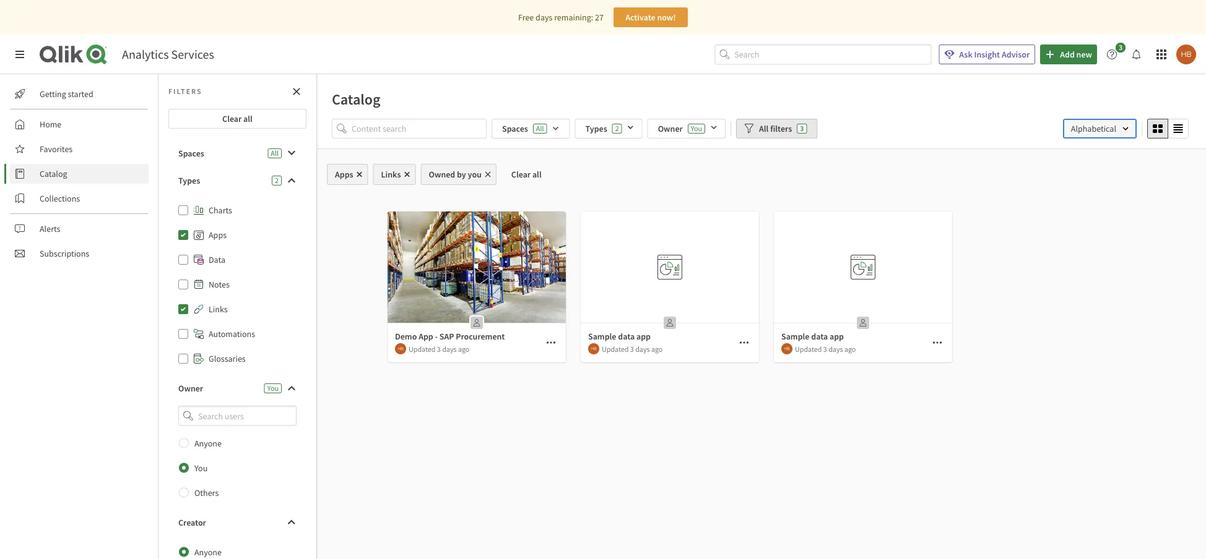 Task type: describe. For each thing, give the bounding box(es) containing it.
alphabetical
[[1071, 123, 1116, 134]]

2 horizontal spatial all
[[759, 123, 769, 134]]

3 inside 3 'dropdown button'
[[1119, 43, 1123, 52]]

favorites link
[[10, 139, 149, 159]]

1 vertical spatial 2
[[275, 176, 279, 185]]

apps button
[[327, 164, 368, 185]]

procurement
[[456, 331, 505, 342]]

data
[[209, 255, 225, 266]]

links button
[[373, 164, 416, 185]]

glossaries
[[209, 354, 246, 365]]

1 sample from the left
[[588, 331, 616, 342]]

all for top 'clear all' button
[[243, 113, 253, 124]]

you inside owner option group
[[194, 463, 208, 474]]

ask insight advisor
[[959, 49, 1030, 60]]

1 ago from the left
[[458, 344, 470, 354]]

new
[[1077, 49, 1092, 60]]

remaining:
[[554, 12, 593, 23]]

owner inside filters region
[[658, 123, 683, 134]]

add
[[1060, 49, 1075, 60]]

more actions image for personal element associated with first the howard brown element from the left
[[546, 338, 556, 348]]

3 for personal element corresponding to 2nd the howard brown element from right
[[630, 344, 634, 354]]

collections
[[40, 193, 80, 204]]

services
[[171, 47, 214, 62]]

filters
[[168, 87, 202, 96]]

sample data app for third the howard brown element from left
[[781, 331, 844, 342]]

0 horizontal spatial all
[[271, 149, 279, 158]]

by
[[457, 169, 466, 180]]

close sidebar menu image
[[15, 50, 25, 59]]

catalog inside 'navigation pane' element
[[40, 168, 67, 180]]

2 inside filters region
[[615, 124, 619, 133]]

27
[[595, 12, 604, 23]]

add new button
[[1040, 45, 1097, 64]]

data for 2nd the howard brown element from right
[[618, 331, 635, 342]]

app for personal element corresponding to 2nd the howard brown element from right
[[637, 331, 651, 342]]

more actions image for personal element corresponding to 2nd the howard brown element from right
[[739, 338, 749, 348]]

Search users text field
[[196, 406, 282, 426]]

app
[[419, 331, 433, 342]]

free days remaining: 27
[[518, 12, 604, 23]]

subscriptions
[[40, 248, 89, 259]]

analytics
[[122, 47, 169, 62]]

owned by you button
[[421, 164, 497, 185]]

updated 3 days ago for third the howard brown element from left
[[795, 344, 856, 354]]

catalog link
[[10, 164, 149, 184]]

activate now! link
[[614, 7, 688, 27]]

creator
[[178, 517, 206, 529]]

3 button
[[1102, 43, 1129, 64]]

3 howard brown element from the left
[[781, 344, 793, 355]]

creator button
[[168, 513, 307, 533]]

others
[[194, 488, 219, 499]]

sample data app for 2nd the howard brown element from right
[[588, 331, 651, 342]]

howard brown image for demo app - sap procurement
[[395, 344, 406, 355]]

activate now!
[[626, 12, 676, 23]]

sap
[[440, 331, 454, 342]]

0 vertical spatial clear all button
[[168, 109, 307, 129]]

Alphabetical field
[[1063, 119, 1137, 139]]

days for howard brown image corresponding to demo app - sap procurement
[[442, 344, 457, 354]]

alerts link
[[10, 219, 149, 239]]

searchbar element
[[715, 44, 932, 65]]

updated 3 days ago for first the howard brown element from the left
[[409, 344, 470, 354]]

more actions image for personal element associated with third the howard brown element from left
[[933, 338, 942, 348]]

navigation pane element
[[0, 79, 158, 269]]

1 horizontal spatial catalog
[[332, 90, 381, 108]]

owned by you
[[429, 169, 482, 180]]

clear all for top 'clear all' button
[[222, 113, 253, 124]]

1 vertical spatial apps
[[209, 230, 227, 241]]

advisor
[[1002, 49, 1030, 60]]

analytics services element
[[122, 47, 214, 62]]

insight
[[974, 49, 1000, 60]]

anyone inside owner option group
[[194, 438, 222, 449]]

charts
[[209, 205, 232, 216]]

activate
[[626, 12, 656, 23]]

analytics services
[[122, 47, 214, 62]]

app for personal element associated with third the howard brown element from left
[[830, 331, 844, 342]]

all for 'clear all' button to the right
[[532, 169, 542, 180]]

2 horizontal spatial howard brown image
[[1177, 45, 1196, 64]]

3 ago from the left
[[845, 344, 856, 354]]

clear for 'clear all' button to the right
[[511, 169, 531, 180]]

1 updated from the left
[[409, 344, 436, 354]]

Search text field
[[735, 44, 932, 65]]

updated 3 days ago for 2nd the howard brown element from right
[[602, 344, 663, 354]]



Task type: locate. For each thing, give the bounding box(es) containing it.
Content search text field
[[352, 119, 487, 139]]

3 for personal element associated with third the howard brown element from left
[[823, 344, 827, 354]]

2 horizontal spatial howard brown element
[[781, 344, 793, 355]]

1 horizontal spatial links
[[381, 169, 401, 180]]

anyone down 'search users' text box
[[194, 438, 222, 449]]

collections link
[[10, 189, 149, 209]]

personal element for 2nd the howard brown element from right
[[660, 313, 680, 333]]

home
[[40, 119, 61, 130]]

3
[[1119, 43, 1123, 52], [800, 124, 804, 133], [437, 344, 441, 354], [630, 344, 634, 354], [823, 344, 827, 354]]

2 more actions image from the left
[[739, 338, 749, 348]]

links right apps button
[[381, 169, 401, 180]]

howard brown image
[[1177, 45, 1196, 64], [395, 344, 406, 355], [588, 344, 599, 355]]

0 horizontal spatial spaces
[[178, 148, 204, 159]]

0 horizontal spatial howard brown element
[[395, 344, 406, 355]]

1 horizontal spatial all
[[536, 124, 544, 133]]

1 horizontal spatial 2
[[615, 124, 619, 133]]

1 howard brown element from the left
[[395, 344, 406, 355]]

1 horizontal spatial data
[[811, 331, 828, 342]]

1 horizontal spatial owner
[[658, 123, 683, 134]]

started
[[68, 89, 93, 100]]

0 horizontal spatial ago
[[458, 344, 470, 354]]

0 horizontal spatial clear all button
[[168, 109, 307, 129]]

qlik sense app image
[[388, 212, 566, 323]]

2 ago from the left
[[651, 344, 663, 354]]

1 sample data app from the left
[[588, 331, 651, 342]]

0 vertical spatial catalog
[[332, 90, 381, 108]]

types
[[585, 123, 607, 134], [178, 175, 200, 186]]

getting
[[40, 89, 66, 100]]

ask
[[959, 49, 973, 60]]

add new
[[1060, 49, 1092, 60]]

spaces inside filters region
[[502, 123, 528, 134]]

1 horizontal spatial clear
[[511, 169, 531, 180]]

ago
[[458, 344, 470, 354], [651, 344, 663, 354], [845, 344, 856, 354]]

2 app from the left
[[830, 331, 844, 342]]

0 horizontal spatial app
[[637, 331, 651, 342]]

2 horizontal spatial ago
[[845, 344, 856, 354]]

0 horizontal spatial clear all
[[222, 113, 253, 124]]

1 personal element from the left
[[467, 313, 487, 333]]

2 data from the left
[[811, 331, 828, 342]]

anyone down creator
[[194, 547, 222, 558]]

0 vertical spatial clear all
[[222, 113, 253, 124]]

2 sample data app from the left
[[781, 331, 844, 342]]

you inside filters region
[[691, 124, 702, 133]]

0 horizontal spatial howard brown image
[[395, 344, 406, 355]]

clear all button right you
[[501, 164, 552, 185]]

sample
[[588, 331, 616, 342], [781, 331, 810, 342]]

data for third the howard brown element from left
[[811, 331, 828, 342]]

3 inside filters region
[[800, 124, 804, 133]]

howard brown image
[[781, 344, 793, 355]]

0 vertical spatial anyone
[[194, 438, 222, 449]]

1 horizontal spatial types
[[585, 123, 607, 134]]

apps left links button
[[335, 169, 353, 180]]

links
[[381, 169, 401, 180], [209, 304, 228, 315]]

1 vertical spatial clear all
[[511, 169, 542, 180]]

personal element for first the howard brown element from the left
[[467, 313, 487, 333]]

links down notes at left
[[209, 304, 228, 315]]

days for sample data app's howard brown image
[[635, 344, 650, 354]]

3 for personal element associated with first the howard brown element from the left
[[437, 344, 441, 354]]

personal element
[[467, 313, 487, 333], [660, 313, 680, 333], [853, 313, 873, 333]]

switch view group
[[1147, 119, 1189, 139]]

2 horizontal spatial updated 3 days ago
[[795, 344, 856, 354]]

1 vertical spatial links
[[209, 304, 228, 315]]

personal element for third the howard brown element from left
[[853, 313, 873, 333]]

links inside button
[[381, 169, 401, 180]]

0 horizontal spatial more actions image
[[546, 338, 556, 348]]

favorites
[[40, 144, 73, 155]]

0 horizontal spatial apps
[[209, 230, 227, 241]]

0 horizontal spatial updated 3 days ago
[[409, 344, 470, 354]]

1 horizontal spatial sample data app
[[781, 331, 844, 342]]

-
[[435, 331, 438, 342]]

howard brown image for sample data app
[[588, 344, 599, 355]]

0 horizontal spatial types
[[178, 175, 200, 186]]

2
[[615, 124, 619, 133], [275, 176, 279, 185]]

you
[[691, 124, 702, 133], [267, 384, 279, 394], [194, 463, 208, 474]]

subscriptions link
[[10, 244, 149, 264]]

1 more actions image from the left
[[546, 338, 556, 348]]

1 vertical spatial all
[[532, 169, 542, 180]]

owned
[[429, 169, 455, 180]]

1 horizontal spatial howard brown element
[[588, 344, 599, 355]]

clear all button down filters
[[168, 109, 307, 129]]

1 app from the left
[[637, 331, 651, 342]]

3 updated 3 days ago from the left
[[795, 344, 856, 354]]

2 horizontal spatial updated
[[795, 344, 822, 354]]

filters
[[770, 123, 792, 134]]

howard brown element
[[395, 344, 406, 355], [588, 344, 599, 355], [781, 344, 793, 355]]

1 data from the left
[[618, 331, 635, 342]]

0 vertical spatial types
[[585, 123, 607, 134]]

1 horizontal spatial updated 3 days ago
[[602, 344, 663, 354]]

3 more actions image from the left
[[933, 338, 942, 348]]

0 horizontal spatial updated
[[409, 344, 436, 354]]

sample data app
[[588, 331, 651, 342], [781, 331, 844, 342]]

data
[[618, 331, 635, 342], [811, 331, 828, 342]]

0 horizontal spatial you
[[194, 463, 208, 474]]

1 horizontal spatial spaces
[[502, 123, 528, 134]]

1 vertical spatial clear
[[511, 169, 531, 180]]

1 horizontal spatial updated
[[602, 344, 629, 354]]

types inside filters region
[[585, 123, 607, 134]]

1 horizontal spatial personal element
[[660, 313, 680, 333]]

1 vertical spatial owner
[[178, 383, 203, 394]]

1 vertical spatial clear all button
[[501, 164, 552, 185]]

2 sample from the left
[[781, 331, 810, 342]]

now!
[[657, 12, 676, 23]]

1 vertical spatial catalog
[[40, 168, 67, 180]]

2 anyone from the top
[[194, 547, 222, 558]]

alerts
[[40, 224, 60, 235]]

getting started
[[40, 89, 93, 100]]

0 horizontal spatial sample data app
[[588, 331, 651, 342]]

0 horizontal spatial catalog
[[40, 168, 67, 180]]

ask insight advisor button
[[939, 45, 1035, 64]]

clear all
[[222, 113, 253, 124], [511, 169, 542, 180]]

0 horizontal spatial 2
[[275, 176, 279, 185]]

spaces
[[502, 123, 528, 134], [178, 148, 204, 159]]

1 vertical spatial spaces
[[178, 148, 204, 159]]

0 horizontal spatial sample
[[588, 331, 616, 342]]

free
[[518, 12, 534, 23]]

0 vertical spatial all
[[243, 113, 253, 124]]

1 horizontal spatial clear all button
[[501, 164, 552, 185]]

3 personal element from the left
[[853, 313, 873, 333]]

apps
[[335, 169, 353, 180], [209, 230, 227, 241]]

demo
[[395, 331, 417, 342]]

0 vertical spatial you
[[691, 124, 702, 133]]

0 vertical spatial apps
[[335, 169, 353, 180]]

1 horizontal spatial app
[[830, 331, 844, 342]]

days for howard brown icon
[[829, 344, 843, 354]]

more actions image
[[546, 338, 556, 348], [739, 338, 749, 348], [933, 338, 942, 348]]

1 vertical spatial you
[[267, 384, 279, 394]]

filters region
[[317, 116, 1206, 149]]

2 howard brown element from the left
[[588, 344, 599, 355]]

notes
[[209, 279, 230, 290]]

app
[[637, 331, 651, 342], [830, 331, 844, 342]]

clear
[[222, 113, 242, 124], [511, 169, 531, 180]]

0 vertical spatial spaces
[[502, 123, 528, 134]]

getting started link
[[10, 84, 149, 104]]

2 horizontal spatial you
[[691, 124, 702, 133]]

2 updated 3 days ago from the left
[[602, 344, 663, 354]]

1 horizontal spatial you
[[267, 384, 279, 394]]

0 vertical spatial owner
[[658, 123, 683, 134]]

None field
[[168, 406, 307, 426]]

3 updated from the left
[[795, 344, 822, 354]]

all filters
[[759, 123, 792, 134]]

1 horizontal spatial more actions image
[[739, 338, 749, 348]]

1 horizontal spatial clear all
[[511, 169, 542, 180]]

updated
[[409, 344, 436, 354], [602, 344, 629, 354], [795, 344, 822, 354]]

0 horizontal spatial clear
[[222, 113, 242, 124]]

1 horizontal spatial howard brown image
[[588, 344, 599, 355]]

home link
[[10, 115, 149, 134]]

2 horizontal spatial more actions image
[[933, 338, 942, 348]]

0 vertical spatial 2
[[615, 124, 619, 133]]

all
[[759, 123, 769, 134], [536, 124, 544, 133], [271, 149, 279, 158]]

2 updated from the left
[[602, 344, 629, 354]]

1 anyone from the top
[[194, 438, 222, 449]]

2 personal element from the left
[[660, 313, 680, 333]]

apps up data
[[209, 230, 227, 241]]

days
[[536, 12, 553, 23], [442, 344, 457, 354], [635, 344, 650, 354], [829, 344, 843, 354]]

0 horizontal spatial owner
[[178, 383, 203, 394]]

clear all for 'clear all' button to the right
[[511, 169, 542, 180]]

owner option group
[[168, 431, 307, 506]]

anyone
[[194, 438, 222, 449], [194, 547, 222, 558]]

2 vertical spatial you
[[194, 463, 208, 474]]

0 horizontal spatial all
[[243, 113, 253, 124]]

updated 3 days ago
[[409, 344, 470, 354], [602, 344, 663, 354], [795, 344, 856, 354]]

1 horizontal spatial sample
[[781, 331, 810, 342]]

clear for top 'clear all' button
[[222, 113, 242, 124]]

2 horizontal spatial personal element
[[853, 313, 873, 333]]

1 vertical spatial anyone
[[194, 547, 222, 558]]

clear all button
[[168, 109, 307, 129], [501, 164, 552, 185]]

1 vertical spatial types
[[178, 175, 200, 186]]

1 horizontal spatial apps
[[335, 169, 353, 180]]

you
[[468, 169, 482, 180]]

automations
[[209, 329, 255, 340]]

demo app - sap procurement
[[395, 331, 505, 342]]

0 horizontal spatial data
[[618, 331, 635, 342]]

1 horizontal spatial all
[[532, 169, 542, 180]]

1 horizontal spatial ago
[[651, 344, 663, 354]]

catalog
[[332, 90, 381, 108], [40, 168, 67, 180]]

0 horizontal spatial personal element
[[467, 313, 487, 333]]

1 updated 3 days ago from the left
[[409, 344, 470, 354]]

all
[[243, 113, 253, 124], [532, 169, 542, 180]]

apps inside apps button
[[335, 169, 353, 180]]

0 vertical spatial clear
[[222, 113, 242, 124]]

0 horizontal spatial links
[[209, 304, 228, 315]]

owner
[[658, 123, 683, 134], [178, 383, 203, 394]]

0 vertical spatial links
[[381, 169, 401, 180]]



Task type: vqa. For each thing, say whether or not it's contained in the screenshot.
2nd Last from the bottom
no



